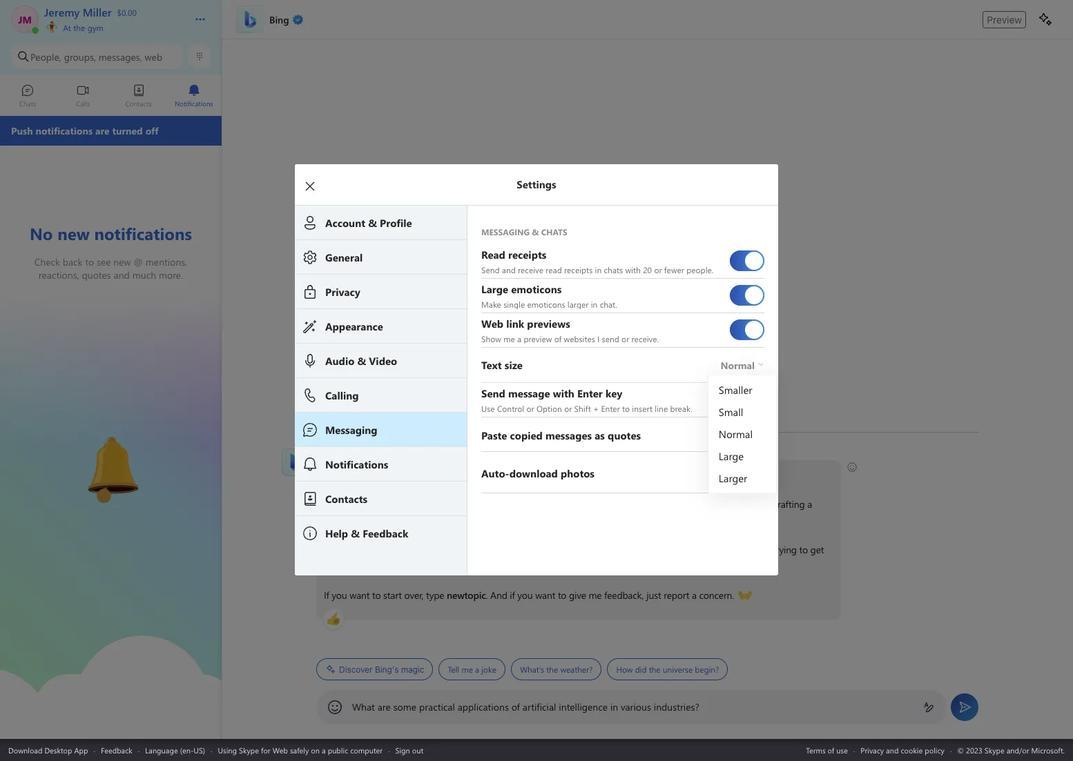 Task type: describe. For each thing, give the bounding box(es) containing it.
ask
[[324, 498, 339, 511]]

break.
[[670, 403, 693, 414]]

2 i'm from the left
[[411, 544, 424, 557]]

people,
[[30, 50, 61, 63]]

an
[[339, 544, 349, 557]]

fewer
[[664, 264, 684, 275]]

bing
[[370, 468, 389, 481]]

tell
[[448, 664, 459, 675]]

app
[[74, 746, 88, 756]]

web
[[145, 50, 162, 63]]

privacy and cookie policy link
[[861, 746, 945, 756]]

the inside how did the universe begin? button
[[649, 664, 661, 675]]

at the gym
[[61, 22, 103, 33]]

practical
[[419, 701, 455, 714]]

to right the trip
[[718, 498, 727, 511]]

1 vertical spatial just
[[647, 589, 661, 602]]

bing's
[[375, 665, 399, 675]]

0 vertical spatial for
[[666, 498, 678, 511]]

something
[[577, 544, 621, 557]]

option
[[537, 403, 562, 414]]

sign out link
[[395, 746, 423, 756]]

1 get from the left
[[675, 544, 689, 557]]

Web link previews, Show me a preview of websites I send or receive. checkbox
[[730, 314, 765, 346]]

don't
[[650, 544, 672, 557]]

receipts
[[564, 264, 593, 275]]

just inside 'ask me any type of question, like finding vegan restaurants in cambridge, itinerary for your trip to europe or drafting a story for curious kids. in groups, remember to mention me with @bing. i'm an ai preview, so i'm still learning. sometimes i might say something weird. don't get mad at me, i'm just trying to get better! if you want to start over, type'
[[755, 544, 770, 557]]

people.
[[687, 264, 714, 275]]

to down 'vegan' on the left
[[504, 513, 512, 526]]

0 horizontal spatial i
[[433, 468, 435, 481]]

privacy
[[861, 746, 884, 756]]

i inside dialog
[[597, 333, 600, 344]]

0 horizontal spatial for
[[261, 746, 270, 756]]

of left "use"
[[828, 746, 834, 756]]

Large emoticons, Make single emoticons larger in chat. checkbox
[[730, 280, 765, 311]]

or right 20
[[654, 264, 662, 275]]

show me a preview of websites i send or receive.
[[481, 333, 659, 344]]

a inside button
[[475, 664, 479, 675]]

us)
[[194, 746, 205, 756]]

preview
[[524, 333, 552, 344]]

feedback,
[[604, 589, 644, 602]]

ask me any type of question, like finding vegan restaurants in cambridge, itinerary for your trip to europe or drafting a story for curious kids. in groups, remember to mention me with @bing. i'm an ai preview, so i'm still learning. sometimes i might say something weird. don't get mad at me, i'm just trying to get better! if you want to start over, type
[[324, 498, 827, 602]]

use control or option or shift + enter to insert line break.
[[481, 403, 693, 414]]

this
[[344, 468, 359, 481]]

ai
[[352, 544, 360, 557]]

how did the universe begin?
[[616, 664, 719, 675]]

safely
[[290, 746, 309, 756]]

preview
[[987, 13, 1022, 25]]

9:24
[[337, 448, 352, 459]]

trip
[[701, 498, 716, 511]]

websites
[[564, 333, 595, 344]]

in left the chat.
[[591, 298, 598, 309]]

or inside 'ask me any type of question, like finding vegan restaurants in cambridge, itinerary for your trip to europe or drafting a story for curious kids. in groups, remember to mention me with @bing. i'm an ai preview, so i'm still learning. sometimes i might say something weird. don't get mad at me, i'm just trying to get better! if you want to start over, type'
[[761, 498, 770, 511]]

show
[[481, 333, 501, 344]]

language (en-us)
[[145, 746, 205, 756]]

the for what's
[[546, 664, 558, 675]]

like
[[446, 498, 460, 511]]

kids.
[[394, 513, 412, 526]]

if
[[324, 589, 329, 602]]

am
[[354, 448, 367, 459]]

if
[[510, 589, 515, 602]]

mad
[[691, 544, 710, 557]]

newtopic
[[447, 589, 486, 602]]

Read receipts, Send and receive read receipts in chats with 20 or fewer people. checkbox
[[730, 245, 765, 277]]

how did the universe begin? button
[[607, 659, 728, 681]]

weather?
[[560, 664, 593, 675]]

itinerary
[[630, 498, 664, 511]]

in inside 'ask me any type of question, like finding vegan restaurants in cambridge, itinerary for your trip to europe or drafting a story for curious kids. in groups, remember to mention me with @bing. i'm an ai preview, so i'm still learning. sometimes i might say something weird. don't get mad at me, i'm just trying to get better! if you want to start over, type'
[[569, 498, 577, 511]]

1 horizontal spatial type
[[426, 589, 444, 602]]

use
[[837, 746, 848, 756]]

1 horizontal spatial for
[[347, 513, 359, 526]]

feedback link
[[101, 746, 132, 756]]

better!
[[324, 559, 351, 572]]

intelligence
[[559, 701, 608, 714]]

begin?
[[695, 664, 719, 675]]

industries?
[[654, 701, 699, 714]]

various
[[621, 701, 651, 714]]

2 horizontal spatial you
[[517, 589, 533, 602]]

over,
[[404, 589, 424, 602]]

cambridge,
[[579, 498, 627, 511]]

1 horizontal spatial you
[[458, 468, 474, 481]]

terms of use link
[[806, 746, 848, 756]]

a right report
[[692, 589, 697, 602]]

applications
[[458, 701, 509, 714]]

groups, inside 'ask me any type of question, like finding vegan restaurants in cambridge, itinerary for your trip to europe or drafting a story for curious kids. in groups, remember to mention me with @bing. i'm an ai preview, so i'm still learning. sometimes i might say something weird. don't get mad at me, i'm just trying to get better! if you want to start over, type'
[[425, 513, 456, 526]]

2 get from the left
[[811, 544, 824, 557]]

terms
[[806, 746, 826, 756]]

what are some practical applications of artificial intelligence in various industries?
[[352, 701, 699, 714]]

insert
[[632, 403, 653, 414]]

the for at
[[73, 22, 85, 33]]

a right on
[[322, 746, 326, 756]]

start
[[383, 589, 402, 602]]

hey,
[[324, 468, 342, 481]]

1 i'm from the left
[[324, 544, 337, 557]]

people, groups, messages, web button
[[11, 44, 183, 69]]

is
[[361, 468, 367, 481]]

in left chats
[[595, 264, 602, 275]]

groups, inside people, groups, messages, web button
[[64, 50, 96, 63]]

language (en-us) link
[[145, 746, 205, 756]]

or left shift
[[564, 403, 572, 414]]

give
[[569, 589, 586, 602]]

discover bing's magic
[[339, 665, 424, 675]]

what
[[352, 701, 375, 714]]

0 vertical spatial type
[[374, 498, 392, 511]]

me right 'give'
[[589, 589, 602, 602]]

tell me a joke
[[448, 664, 497, 675]]

how inside button
[[616, 664, 633, 675]]

computer
[[350, 746, 383, 756]]

single
[[504, 298, 525, 309]]

help
[[438, 468, 456, 481]]

cookie
[[901, 746, 923, 756]]

language
[[145, 746, 178, 756]]

me for type
[[341, 498, 354, 511]]



Task type: vqa. For each thing, say whether or not it's contained in the screenshot.
want
yes



Task type: locate. For each thing, give the bounding box(es) containing it.
get left "mad"
[[675, 544, 689, 557]]

tell me a joke button
[[439, 659, 505, 681]]

0 vertical spatial i
[[597, 333, 600, 344]]

to left start
[[372, 589, 381, 602]]

tab list
[[0, 78, 222, 116]]

send and receive read receipts in chats with 20 or fewer people.
[[481, 264, 714, 275]]

0 horizontal spatial just
[[647, 589, 661, 602]]

2 want from the left
[[535, 589, 555, 602]]

policy
[[925, 746, 945, 756]]

!
[[389, 468, 392, 481]]

make
[[481, 298, 501, 309]]

i left send
[[597, 333, 600, 344]]

web
[[273, 746, 288, 756]]

1 vertical spatial how
[[616, 664, 633, 675]]

0 horizontal spatial with
[[568, 513, 585, 526]]

for right story
[[347, 513, 359, 526]]

type
[[374, 498, 392, 511], [426, 589, 444, 602]]

want left start
[[350, 589, 370, 602]]

the inside at the gym button
[[73, 22, 85, 33]]

the inside what's the weather? button
[[546, 664, 558, 675]]

me,
[[723, 544, 738, 557]]

enter
[[601, 403, 620, 414]]

0 horizontal spatial type
[[374, 498, 392, 511]]

me left any
[[341, 498, 354, 511]]

1 horizontal spatial i
[[529, 544, 531, 557]]

finding
[[462, 498, 491, 511]]

1 horizontal spatial groups,
[[425, 513, 456, 526]]

2 vertical spatial i
[[529, 544, 531, 557]]

send
[[602, 333, 619, 344]]

hey, this is bing ! how can i help you today?
[[324, 468, 506, 481]]

magic
[[401, 665, 424, 675]]

what's the weather?
[[520, 664, 593, 675]]

menu
[[709, 376, 777, 493]]

download
[[8, 746, 42, 756]]

today?
[[476, 468, 504, 481]]

out
[[412, 746, 423, 756]]

with left @bing. at the bottom of the page
[[568, 513, 585, 526]]

me for joke
[[462, 664, 473, 675]]

0 vertical spatial with
[[625, 264, 641, 275]]

send
[[481, 264, 500, 275]]

europe
[[729, 498, 758, 511]]

a inside dialog
[[517, 333, 522, 344]]

can
[[416, 468, 430, 481]]

messages,
[[99, 50, 142, 63]]

might
[[534, 544, 558, 557]]

of inside "messaging" dialog
[[554, 333, 562, 344]]

1 horizontal spatial with
[[625, 264, 641, 275]]

1 horizontal spatial i'm
[[411, 544, 424, 557]]

Type a message text field
[[352, 701, 912, 714]]

1 vertical spatial type
[[426, 589, 444, 602]]

you inside 'ask me any type of question, like finding vegan restaurants in cambridge, itinerary for your trip to europe or drafting a story for curious kids. in groups, remember to mention me with @bing. i'm an ai preview, so i'm still learning. sometimes i might say something weird. don't get mad at me, i'm just trying to get better! if you want to start over, type'
[[332, 589, 347, 602]]

feedback
[[101, 746, 132, 756]]

Send message with Enter key, Use Control or Option or Shift + Enter to insert line break. checkbox
[[730, 384, 765, 416]]

(smileeyes)
[[507, 467, 553, 480]]

bing,
[[316, 448, 334, 459]]

and for send
[[502, 264, 516, 275]]

on
[[311, 746, 320, 756]]

control
[[497, 403, 524, 414]]

Auto-download photos checkbox
[[730, 456, 765, 488]]

sign
[[395, 746, 410, 756]]

people, groups, messages, web
[[30, 50, 162, 63]]

1 horizontal spatial want
[[535, 589, 555, 602]]

i'm right the me,
[[740, 544, 753, 557]]

0 horizontal spatial and
[[502, 264, 516, 275]]

groups, down like
[[425, 513, 456, 526]]

to right trying
[[799, 544, 808, 557]]

0 horizontal spatial get
[[675, 544, 689, 557]]

and inside "messaging" dialog
[[502, 264, 516, 275]]

i left 'might'
[[529, 544, 531, 557]]

of right preview
[[554, 333, 562, 344]]

me right the tell
[[462, 664, 473, 675]]

the right "at"
[[73, 22, 85, 33]]

with left 20
[[625, 264, 641, 275]]

bell
[[69, 432, 87, 446]]

(en-
[[180, 746, 194, 756]]

in left various
[[610, 701, 618, 714]]

did
[[635, 664, 647, 675]]

of inside 'ask me any type of question, like finding vegan restaurants in cambridge, itinerary for your trip to europe or drafting a story for curious kids. in groups, remember to mention me with @bing. i'm an ai preview, so i'm still learning. sometimes i might say something weird. don't get mad at me, i'm just trying to get better! if you want to start over, type'
[[395, 498, 403, 511]]

to right the enter
[[622, 403, 630, 414]]

i right can
[[433, 468, 435, 481]]

i
[[597, 333, 600, 344], [433, 468, 435, 481], [529, 544, 531, 557]]

2 horizontal spatial for
[[666, 498, 678, 511]]

0 vertical spatial and
[[502, 264, 516, 275]]

with
[[625, 264, 641, 275], [568, 513, 585, 526]]

or
[[654, 264, 662, 275], [622, 333, 629, 344], [527, 403, 534, 414], [564, 403, 572, 414], [761, 498, 770, 511]]

0 horizontal spatial how
[[394, 468, 413, 481]]

me right show
[[504, 333, 515, 344]]

how left did
[[616, 664, 633, 675]]

a inside 'ask me any type of question, like finding vegan restaurants in cambridge, itinerary for your trip to europe or drafting a story for curious kids. in groups, remember to mention me with @bing. i'm an ai preview, so i'm still learning. sometimes i might say something weird. don't get mad at me, i'm just trying to get better! if you want to start over, type'
[[807, 498, 812, 511]]

just
[[755, 544, 770, 557], [647, 589, 661, 602]]

me inside dialog
[[504, 333, 515, 344]]

report
[[664, 589, 690, 602]]

curious
[[361, 513, 391, 526]]

and left the cookie
[[886, 746, 899, 756]]

0 horizontal spatial you
[[332, 589, 347, 602]]

in
[[415, 513, 422, 526]]

0 vertical spatial just
[[755, 544, 770, 557]]

how right !
[[394, 468, 413, 481]]

0 vertical spatial how
[[394, 468, 413, 481]]

1 vertical spatial for
[[347, 513, 359, 526]]

with inside 'ask me any type of question, like finding vegan restaurants in cambridge, itinerary for your trip to europe or drafting a story for curious kids. in groups, remember to mention me with @bing. i'm an ai preview, so i'm still learning. sometimes i might say something weird. don't get mad at me, i'm just trying to get better! if you want to start over, type'
[[568, 513, 585, 526]]

want left 'give'
[[535, 589, 555, 602]]

i'm left an
[[324, 544, 337, 557]]

2 vertical spatial for
[[261, 746, 270, 756]]

sometimes
[[480, 544, 526, 557]]

(openhands)
[[738, 588, 790, 602]]

me inside button
[[462, 664, 473, 675]]

your
[[680, 498, 699, 511]]

3 i'm from the left
[[740, 544, 753, 557]]

and for privacy
[[886, 746, 899, 756]]

0 horizontal spatial groups,
[[64, 50, 96, 63]]

just left report
[[647, 589, 661, 602]]

.
[[486, 589, 488, 602]]

preview,
[[363, 544, 396, 557]]

2 horizontal spatial the
[[649, 664, 661, 675]]

a
[[517, 333, 522, 344], [807, 498, 812, 511], [692, 589, 697, 602], [475, 664, 479, 675], [322, 746, 326, 756]]

1 vertical spatial groups,
[[425, 513, 456, 526]]

in right restaurants
[[569, 498, 577, 511]]

a left preview
[[517, 333, 522, 344]]

gym
[[87, 22, 103, 33]]

a left joke
[[475, 664, 479, 675]]

the right did
[[649, 664, 661, 675]]

say
[[561, 544, 574, 557]]

larger
[[568, 298, 589, 309]]

artificial
[[523, 701, 556, 714]]

0 vertical spatial groups,
[[64, 50, 96, 63]]

want inside 'ask me any type of question, like finding vegan restaurants in cambridge, itinerary for your trip to europe or drafting a story for curious kids. in groups, remember to mention me with @bing. i'm an ai preview, so i'm still learning. sometimes i might say something weird. don't get mad at me, i'm just trying to get better! if you want to start over, type'
[[350, 589, 370, 602]]

with inside "messaging" dialog
[[625, 264, 641, 275]]

use
[[481, 403, 495, 414]]

using
[[218, 746, 237, 756]]

learning.
[[442, 544, 478, 557]]

i inside 'ask me any type of question, like finding vegan restaurants in cambridge, itinerary for your trip to europe or drafting a story for curious kids. in groups, remember to mention me with @bing. i'm an ai preview, so i'm still learning. sometimes i might say something weird. don't get mad at me, i'm just trying to get better! if you want to start over, type'
[[529, 544, 531, 557]]

get right trying
[[811, 544, 824, 557]]

@bing.
[[588, 513, 617, 526]]

0 horizontal spatial the
[[73, 22, 85, 33]]

or left option
[[527, 403, 534, 414]]

to inside "messaging" dialog
[[622, 403, 630, 414]]

2 horizontal spatial i'm
[[740, 544, 753, 557]]

1 horizontal spatial just
[[755, 544, 770, 557]]

1 horizontal spatial how
[[616, 664, 633, 675]]

1 vertical spatial with
[[568, 513, 585, 526]]

Paste copied messages as quotes checkbox
[[730, 419, 765, 450]]

1 horizontal spatial get
[[811, 544, 824, 557]]

a right drafting
[[807, 498, 812, 511]]

1 want from the left
[[350, 589, 370, 602]]

1 vertical spatial i
[[433, 468, 435, 481]]

are
[[378, 701, 391, 714]]

at
[[712, 544, 720, 557]]

of up kids.
[[395, 498, 403, 511]]

2 horizontal spatial i
[[597, 333, 600, 344]]

discover
[[339, 665, 373, 675]]

still
[[426, 544, 440, 557]]

me down restaurants
[[552, 513, 565, 526]]

so
[[399, 544, 408, 557]]

type up curious
[[374, 498, 392, 511]]

to left 'give'
[[558, 589, 567, 602]]

or right europe
[[761, 498, 770, 511]]

you
[[458, 468, 474, 481], [332, 589, 347, 602], [517, 589, 533, 602]]

some
[[393, 701, 417, 714]]

at
[[63, 22, 71, 33]]

for left your
[[666, 498, 678, 511]]

want
[[350, 589, 370, 602], [535, 589, 555, 602]]

at the gym button
[[44, 19, 181, 33]]

receive.
[[632, 333, 659, 344]]

type right over,
[[426, 589, 444, 602]]

1 horizontal spatial the
[[546, 664, 558, 675]]

for left web
[[261, 746, 270, 756]]

just left trying
[[755, 544, 770, 557]]

groups, down at the gym on the left top of page
[[64, 50, 96, 63]]

1 vertical spatial and
[[886, 746, 899, 756]]

chats
[[604, 264, 623, 275]]

i'm right so
[[411, 544, 424, 557]]

using skype for web safely on a public computer link
[[218, 746, 383, 756]]

0 horizontal spatial i'm
[[324, 544, 337, 557]]

1 horizontal spatial and
[[886, 746, 899, 756]]

read
[[546, 264, 562, 275]]

trying
[[773, 544, 797, 557]]

me for preview
[[504, 333, 515, 344]]

receive
[[518, 264, 544, 275]]

or right send
[[622, 333, 629, 344]]

of left artificial
[[512, 701, 520, 714]]

messaging dialog
[[295, 164, 799, 576]]

0 horizontal spatial want
[[350, 589, 370, 602]]

of
[[554, 333, 562, 344], [395, 498, 403, 511], [512, 701, 520, 714], [828, 746, 834, 756]]

skype
[[239, 746, 259, 756]]

and right send
[[502, 264, 516, 275]]

public
[[328, 746, 348, 756]]

the right what's
[[546, 664, 558, 675]]



